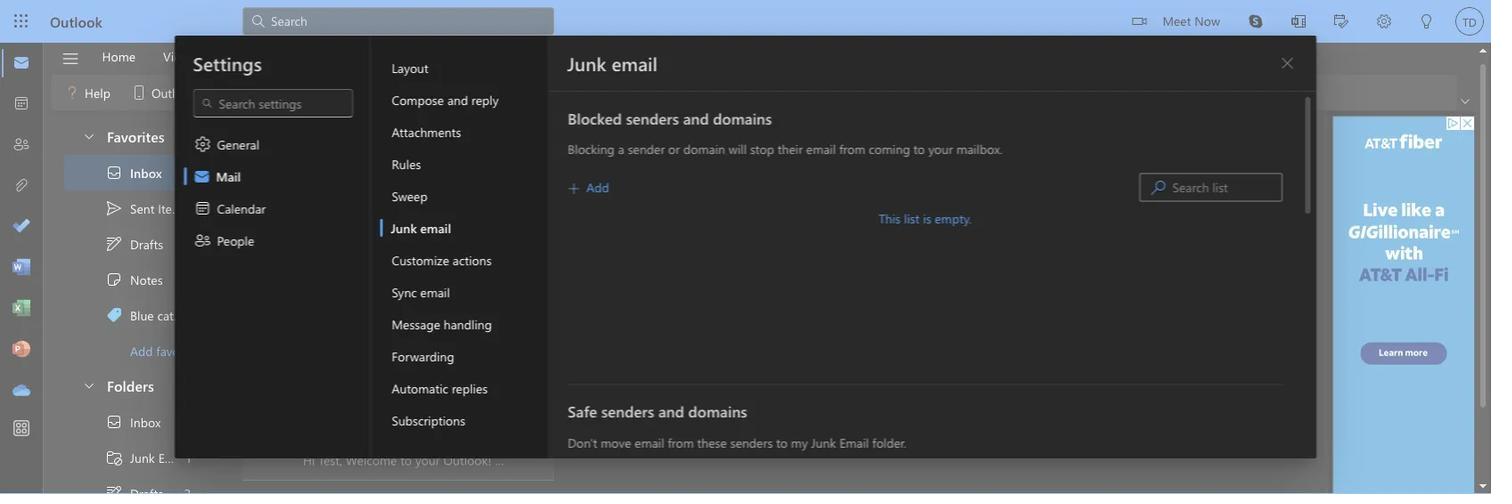 Task type: locate. For each thing, give the bounding box(es) containing it.

[[193, 168, 211, 185]]

1 horizontal spatial email
[[839, 435, 869, 451]]

mon
[[469, 259, 491, 273], [469, 331, 491, 345]]

0 horizontal spatial to
[[358, 435, 369, 451]]

1  from the top
[[82, 129, 96, 143]]

email right sync
[[420, 284, 450, 300]]

microsoft account team for microsoft account security info verification
[[303, 239, 434, 256]]

senders for safe
[[601, 402, 654, 422]]

1 vertical spatial add
[[130, 343, 153, 360]]

0 vertical spatial verification
[[779, 128, 851, 147]]

0 vertical spatial microsoft account security info verification
[[574, 128, 851, 147]]

tree
[[64, 405, 208, 495]]

0 horizontal spatial junk email
[[391, 220, 451, 236]]

1 vertical spatial inbox
[[130, 414, 161, 431]]

1 inbox from the top
[[130, 165, 162, 181]]

2  from the top
[[105, 414, 123, 432]]

application
[[0, 0, 1492, 495]]

email left folder.
[[839, 435, 869, 451]]

and up "don't move email from these senders to my junk email folder."
[[658, 402, 684, 422]]

0 vertical spatial your
[[928, 141, 953, 157]]

don't
[[567, 435, 597, 451]]

folders tree item
[[64, 369, 208, 405]]

list
[[904, 210, 919, 226]]

tab list
[[88, 43, 257, 70]]

1 vertical spatial verification
[[476, 257, 537, 274]]

0 horizontal spatial outlook
[[50, 12, 102, 31]]

and for blocked senders and domains
[[683, 108, 709, 128]]

2 mon from the top
[[469, 331, 491, 345]]

domains up will
[[713, 108, 772, 128]]


[[1133, 14, 1147, 29]]

inbox up  junk email 1
[[130, 414, 161, 431]]

1 horizontal spatial junk email
[[567, 51, 658, 76]]

settings heading
[[193, 51, 262, 76]]

 tree item
[[64, 262, 208, 298]]

junk email up the blocked
[[567, 51, 658, 76]]


[[105, 307, 123, 325]]

security
[[695, 128, 745, 147], [406, 257, 448, 274], [406, 329, 448, 346]]

 tree item
[[64, 298, 208, 333]]

0 vertical spatial microsoft account team
[[303, 239, 434, 256]]

1 vertical spatial team
[[406, 312, 434, 328]]

application containing settings
[[0, 0, 1492, 495]]

 inside folders tree item
[[82, 378, 96, 393]]

1 vertical spatial microsoft account team
[[303, 312, 434, 328]]

1 mon 10/2 from the top
[[469, 259, 515, 273]]

and up domain
[[683, 108, 709, 128]]

1 horizontal spatial microsoft account security info verification
[[574, 128, 851, 147]]

 button
[[73, 119, 103, 152], [73, 369, 103, 402]]

forwarding
[[392, 348, 454, 365]]

0 vertical spatial 
[[105, 164, 123, 182]]

0 horizontal spatial help
[[85, 84, 110, 101]]

account
[[640, 128, 691, 147], [359, 239, 402, 256], [359, 257, 402, 274], [359, 312, 402, 328], [359, 329, 402, 346], [502, 435, 545, 451]]

2 inbox from the top
[[130, 414, 161, 431]]

0 vertical spatial help
[[217, 48, 243, 65]]

inbox for first  tree item
[[130, 165, 162, 181]]

outlook up the  'button'
[[50, 12, 102, 31]]

 inside tree
[[105, 414, 123, 432]]

home button
[[89, 43, 149, 70]]

security up forwarding
[[406, 329, 448, 346]]

verification inside message list list box
[[476, 257, 537, 274]]

to left the my
[[776, 435, 788, 451]]

1 vertical spatial 
[[82, 378, 96, 393]]

microsoft account team for microsoft account security info was added
[[303, 312, 434, 328]]

domains for blocked senders and domains
[[713, 108, 772, 128]]

1 horizontal spatial verification
[[779, 128, 851, 147]]

stop
[[750, 141, 774, 157]]

tree item
[[64, 476, 208, 495]]

 button down  help
[[73, 119, 103, 152]]

0 vertical spatial from
[[839, 141, 865, 157]]

2  button from the top
[[73, 369, 103, 402]]

sync email
[[392, 284, 450, 300]]

outlook inside banner
[[50, 12, 102, 31]]

senders for blocked
[[626, 108, 679, 128]]

verification right stop
[[779, 128, 851, 147]]

0 vertical spatial senders
[[626, 108, 679, 128]]

to right coming
[[913, 141, 925, 157]]

message handling button
[[380, 308, 549, 341]]

1 microsoft account team from the top
[[303, 239, 434, 256]]

10/2
[[494, 259, 515, 273], [494, 331, 515, 345]]

help up mobile
[[217, 48, 243, 65]]

add favorite
[[130, 343, 198, 360]]

0 vertical spatial 
[[82, 129, 96, 143]]

 inside favorites tree item
[[82, 129, 96, 143]]

favorites tree
[[64, 112, 208, 369]]

additional information available image
[[1279, 185, 1292, 197]]

1 vertical spatial mon
[[469, 331, 491, 345]]

calendar
[[217, 200, 266, 217]]

will
[[728, 141, 747, 157]]

rules button
[[380, 148, 549, 180]]

meet
[[1163, 12, 1191, 29]]

message handling
[[392, 316, 492, 333]]

senders up the sender
[[626, 108, 679, 128]]

help inside button
[[217, 48, 243, 65]]

 inbox
[[105, 164, 162, 182], [105, 414, 161, 432]]

1 vertical spatial  tree item
[[64, 405, 208, 440]]

sweep
[[392, 188, 428, 204]]

help right 
[[85, 84, 110, 101]]

junk inside junk email button
[[391, 220, 417, 236]]

to down team
[[358, 435, 369, 451]]

0 vertical spatial 10/2
[[494, 259, 515, 273]]

 down  help
[[82, 129, 96, 143]]

1 vertical spatial  inbox
[[105, 414, 161, 432]]

senders right these at the left bottom of page
[[730, 435, 773, 451]]

2 team from the top
[[406, 312, 434, 328]]

0 horizontal spatial your
[[373, 435, 397, 451]]

 button inside folders tree item
[[73, 369, 103, 402]]

2 vertical spatial security
[[406, 329, 448, 346]]

0 vertical spatial info
[[749, 128, 775, 147]]

dialog
[[0, 0, 1492, 495]]

email inside  junk email 1
[[158, 450, 188, 467]]

view button
[[150, 43, 203, 70]]

welcome
[[303, 435, 354, 451]]

 tree item up sent
[[64, 155, 208, 191]]

0 vertical spatial add
[[586, 179, 609, 196]]

1  inbox from the top
[[105, 164, 162, 182]]

0 vertical spatial  tree item
[[64, 155, 208, 191]]

inbox up  sent items
[[130, 165, 162, 181]]

junk down the sweep
[[391, 220, 417, 236]]

microsoft account team
[[303, 239, 434, 256], [303, 312, 434, 328]]

added
[[500, 329, 535, 346]]

1 horizontal spatial from
[[839, 141, 865, 157]]

security left stop
[[695, 128, 745, 147]]

1 horizontal spatial help
[[217, 48, 243, 65]]

1  from the top
[[105, 164, 123, 182]]

0 vertical spatial outlook
[[50, 12, 102, 31]]

2 vertical spatial outlook
[[303, 417, 348, 433]]

1  tree item from the top
[[64, 155, 208, 191]]


[[82, 129, 96, 143], [82, 378, 96, 393]]

and left reply in the left of the page
[[448, 91, 468, 108]]

junk email tab panel
[[550, 36, 1316, 495]]

from
[[839, 141, 865, 157], [668, 435, 694, 451]]

document containing settings
[[0, 0, 1492, 495]]

0 vertical spatial inbox
[[130, 165, 162, 181]]

1 vertical spatial domains
[[688, 402, 747, 422]]

meet now
[[1163, 12, 1221, 29]]

mon for verification
[[469, 259, 491, 273]]

1 vertical spatial senders
[[601, 402, 654, 422]]

1 vertical spatial junk email
[[391, 220, 451, 236]]

from left coming
[[839, 141, 865, 157]]

 tree item
[[64, 155, 208, 191], [64, 405, 208, 440]]

1 10/2 from the top
[[494, 259, 515, 273]]

email inside button
[[420, 284, 450, 300]]

word image
[[12, 259, 30, 277]]

 button for folders
[[73, 369, 103, 402]]

attachments
[[392, 123, 461, 140]]


[[568, 183, 579, 194]]

from left these at the left bottom of page
[[668, 435, 694, 451]]

verification up sync email button
[[476, 257, 537, 274]]

outlook
[[50, 12, 102, 31], [151, 84, 196, 101], [303, 417, 348, 433]]

 button left folders
[[73, 369, 103, 402]]

general
[[217, 136, 260, 152]]

0 horizontal spatial microsoft account security info verification
[[303, 257, 537, 274]]


[[105, 449, 123, 467]]

domains up these at the left bottom of page
[[688, 402, 747, 422]]

1 vertical spatial from
[[668, 435, 694, 451]]

0 horizontal spatial add
[[130, 343, 153, 360]]

contractsafe.
[[303, 185, 379, 201]]

your inside blocked senders and domains element
[[928, 141, 953, 157]]

sender
[[628, 141, 665, 157]]

1 horizontal spatial outlook
[[151, 84, 196, 101]]

2 horizontal spatial to
[[913, 141, 925, 157]]

1 vertical spatial  button
[[73, 369, 103, 402]]

junk right 
[[130, 450, 155, 467]]

 inbox inside favorites tree
[[105, 164, 162, 182]]

junk email
[[567, 51, 658, 76], [391, 220, 451, 236]]


[[130, 84, 148, 102]]

help
[[217, 48, 243, 65], [85, 84, 110, 101]]

or
[[668, 141, 680, 157]]

 junk email 1
[[105, 449, 191, 467]]

0 vertical spatial  inbox
[[105, 164, 162, 182]]

from inside blocked senders and domains element
[[839, 141, 865, 157]]

1  button from the top
[[73, 119, 103, 152]]

 add
[[568, 179, 609, 196]]

1 vertical spatial microsoft account security info verification
[[303, 257, 537, 274]]

1 vertical spatial mon 10/2
[[469, 331, 515, 345]]

layout
[[392, 59, 429, 76]]

to
[[913, 141, 925, 157], [358, 435, 369, 451], [776, 435, 788, 451]]

1 vertical spatial outlook
[[151, 84, 196, 101]]

junk email up customize
[[391, 220, 451, 236]]

microsoft account team down sync
[[303, 312, 434, 328]]

2 10/2 from the top
[[494, 331, 515, 345]]

0 vertical spatial team
[[406, 239, 434, 256]]

 inside favorites tree
[[105, 164, 123, 182]]

to do image
[[12, 218, 30, 236]]

outlook right 
[[151, 84, 196, 101]]

inbox inside tree
[[130, 414, 161, 431]]

 button inside favorites tree item
[[73, 119, 103, 152]]

junk
[[567, 51, 607, 76], [391, 220, 417, 236], [811, 435, 836, 451], [130, 450, 155, 467]]

team
[[406, 239, 434, 256], [406, 312, 434, 328]]

2 horizontal spatial outlook
[[303, 417, 348, 433]]

info
[[749, 128, 775, 147], [451, 257, 473, 274], [451, 329, 473, 346]]

outlook for outlook
[[50, 12, 102, 31]]

your down team
[[373, 435, 397, 451]]

2 mon 10/2 from the top
[[469, 331, 515, 345]]

outlook up welcome
[[303, 417, 348, 433]]

team for was
[[406, 312, 434, 328]]


[[105, 164, 123, 182], [105, 414, 123, 432]]

reply
[[472, 91, 499, 108]]

0 vertical spatial mon 10/2
[[469, 259, 515, 273]]

0 vertical spatial mon
[[469, 259, 491, 273]]

favorite
[[156, 343, 198, 360]]

0 vertical spatial security
[[695, 128, 745, 147]]

1 vertical spatial security
[[406, 257, 448, 274]]

10/2 right handling
[[494, 331, 515, 345]]

 inbox down favorites tree item
[[105, 164, 162, 182]]

2 microsoft account team from the top
[[303, 312, 434, 328]]

 tree item
[[64, 226, 208, 262]]

document
[[0, 0, 1492, 495]]

email up customize actions
[[420, 220, 451, 236]]

0 vertical spatial  button
[[73, 119, 103, 152]]

1 horizontal spatial add
[[586, 179, 609, 196]]

0 vertical spatial junk email
[[567, 51, 658, 76]]

1 vertical spatial help
[[85, 84, 110, 101]]

team up microsoft account security info was added
[[406, 312, 434, 328]]

0 horizontal spatial email
[[158, 450, 188, 467]]

 tree item
[[64, 440, 208, 476]]

microsoft account security info was added
[[303, 329, 535, 346]]

1 vertical spatial 10/2
[[494, 331, 515, 345]]

2 vertical spatial senders
[[730, 435, 773, 451]]

 tree item down folders
[[64, 405, 208, 440]]

outlook link
[[50, 0, 102, 43]]

tree containing 
[[64, 405, 208, 495]]

2  from the top
[[82, 378, 96, 393]]

email right 
[[158, 450, 188, 467]]

1 vertical spatial 
[[105, 414, 123, 432]]

mon 10/2 for verification
[[469, 259, 515, 273]]

tab list containing home
[[88, 43, 257, 70]]

email right their
[[806, 141, 836, 157]]

message list list box
[[243, 159, 649, 495]]

 inbox down folders tree item
[[105, 414, 161, 432]]

 for favorites
[[82, 129, 96, 143]]

subscriptions
[[392, 412, 466, 429]]

senders up move
[[601, 402, 654, 422]]

add left favorite
[[130, 343, 153, 360]]

1 horizontal spatial your
[[928, 141, 953, 157]]

 up 
[[105, 414, 123, 432]]

your left mailbox.
[[928, 141, 953, 157]]

security up sync email
[[406, 257, 448, 274]]

1 vertical spatial info
[[451, 257, 473, 274]]

team for verification
[[406, 239, 434, 256]]

0 vertical spatial domains
[[713, 108, 772, 128]]

0 horizontal spatial verification
[[476, 257, 537, 274]]

outlook inside the outlook team welcome to your new outlook.com account
[[303, 417, 348, 433]]

10/2 right actions
[[494, 259, 515, 273]]

 outlook mobile
[[130, 84, 237, 102]]

microsoft account team up sync
[[303, 239, 434, 256]]

 up ''
[[105, 164, 123, 182]]

add right 
[[586, 179, 609, 196]]

1 team from the top
[[406, 239, 434, 256]]

rules
[[392, 156, 421, 172]]

junk email button
[[380, 212, 549, 244]]

category
[[157, 307, 206, 324]]

inbox inside favorites tree
[[130, 165, 162, 181]]

excel image
[[12, 300, 30, 318]]

blocked
[[567, 108, 622, 128]]

email inside button
[[420, 220, 451, 236]]

microsoft
[[574, 128, 636, 147], [303, 239, 355, 256], [303, 257, 355, 274], [303, 312, 355, 328], [303, 329, 355, 346]]

1 mon from the top
[[469, 259, 491, 273]]

1 vertical spatial your
[[373, 435, 397, 451]]

 left folders
[[82, 378, 96, 393]]

team up sync email
[[406, 239, 434, 256]]

mon 10/2
[[469, 259, 515, 273], [469, 331, 515, 345]]

management
[[520, 185, 595, 201]]

left-rail-appbar navigation
[[4, 43, 39, 412]]



Task type: describe. For each thing, give the bounding box(es) containing it.

[[194, 232, 212, 250]]

people image
[[12, 136, 30, 154]]

now
[[1195, 12, 1221, 29]]

junk email inside tab panel
[[567, 51, 658, 76]]


[[63, 84, 81, 102]]

notes
[[130, 272, 163, 288]]

settings tab list
[[175, 36, 371, 459]]

sync
[[392, 284, 417, 300]]

move
[[601, 435, 631, 451]]

 sent items
[[105, 200, 188, 218]]

blocked senders and domains
[[567, 108, 772, 128]]

blocking a sender or domain will stop their email from coming to your mailbox.
[[567, 141, 1002, 157]]

their
[[777, 141, 803, 157]]

forwarding button
[[380, 341, 549, 373]]

2 vertical spatial info
[[451, 329, 473, 346]]

customize
[[392, 252, 449, 268]]

compose and reply
[[392, 91, 499, 108]]

to inside the outlook team welcome to your new outlook.com account
[[358, 435, 369, 451]]

Search list field
[[1173, 175, 1282, 200]]

files image
[[12, 177, 30, 195]]

message list section
[[243, 114, 649, 495]]

2  tree item from the top
[[64, 405, 208, 440]]

message
[[392, 316, 440, 333]]

mailbox.
[[956, 141, 1002, 157]]

a
[[618, 141, 624, 157]]

mon for was
[[469, 331, 491, 345]]


[[105, 200, 123, 218]]

outlook banner
[[0, 0, 1492, 43]]

outlook for outlook team welcome to your new outlook.com account
[[303, 417, 348, 433]]

dialog containing settings
[[0, 0, 1492, 495]]

drafts
[[130, 236, 163, 253]]

mobile
[[199, 84, 237, 101]]

don't move email from these senders to my junk email folder.
[[567, 435, 906, 451]]

outlook.com
[[427, 435, 498, 451]]

was
[[476, 329, 497, 346]]

and inside button
[[448, 91, 468, 108]]

safe senders and domains
[[567, 402, 747, 422]]

items
[[158, 200, 188, 217]]

and for safe senders and domains
[[658, 402, 684, 422]]

domain
[[683, 141, 725, 157]]

calendar image
[[12, 95, 30, 113]]

add inside blocked senders and domains element
[[586, 179, 609, 196]]

microsoft account security info verification inside message list list box
[[303, 257, 537, 274]]

this list is empty.
[[879, 210, 971, 226]]

outlook team welcome to your new outlook.com account
[[303, 417, 545, 451]]

help group
[[54, 75, 248, 107]]

blocked senders and domains element
[[567, 141, 1283, 362]]

 button
[[1274, 49, 1302, 78]]

email up blocked senders and domains
[[612, 51, 658, 76]]

mail image
[[12, 54, 30, 72]]

help button
[[203, 43, 257, 70]]

powerpoint image
[[12, 341, 30, 359]]

software
[[598, 185, 649, 201]]

microsoft account team image
[[575, 181, 611, 217]]

safe
[[567, 402, 597, 422]]

sent
[[130, 200, 155, 217]]

 blue category
[[105, 307, 206, 325]]

mail
[[216, 168, 241, 185]]

-
[[459, 185, 464, 201]]

account inside the outlook team welcome to your new outlook.com account
[[502, 435, 545, 451]]

add inside tree item
[[130, 343, 153, 360]]

help inside  help
[[85, 84, 110, 101]]

layout button
[[380, 52, 549, 84]]

 button
[[53, 44, 88, 74]]

compose
[[392, 91, 444, 108]]

0 horizontal spatial from
[[668, 435, 694, 451]]

mt
[[584, 190, 602, 207]]

this
[[879, 210, 901, 226]]

junk up the blocked
[[567, 51, 607, 76]]

10/2 for verification
[[494, 259, 515, 273]]

 tree item
[[64, 191, 208, 226]]

Search settings search field
[[214, 95, 335, 112]]

onedrive image
[[12, 382, 30, 400]]

domains for safe senders and domains
[[688, 402, 747, 422]]

view
[[163, 48, 190, 65]]

 for folders
[[82, 378, 96, 393]]

1
[[186, 450, 191, 467]]

replies
[[452, 380, 488, 397]]

blocking
[[567, 141, 614, 157]]

email inside blocked senders and domains element
[[806, 141, 836, 157]]

star
[[394, 185, 416, 201]]

attachments button
[[380, 116, 549, 148]]

favorites tree item
[[64, 119, 208, 155]]

junk email inside button
[[391, 220, 451, 236]]

 for second  tree item from the top
[[105, 414, 123, 432]]

people
[[217, 232, 254, 249]]


[[201, 97, 214, 110]]

10/2 for was
[[494, 331, 515, 345]]

favorites
[[107, 126, 165, 146]]

is
[[923, 210, 931, 226]]

customize actions
[[392, 252, 492, 268]]


[[194, 200, 212, 218]]


[[1281, 56, 1295, 70]]

automatic
[[392, 380, 449, 397]]

2  inbox from the top
[[105, 414, 161, 432]]

more apps image
[[12, 421, 30, 439]]

add favorite tree item
[[64, 333, 208, 369]]

settings
[[193, 51, 262, 76]]


[[1151, 181, 1165, 195]]

empty.
[[935, 210, 971, 226]]

these
[[697, 435, 727, 451]]

email down safe senders and domains
[[634, 435, 664, 451]]

contractsafe
[[303, 167, 376, 184]]


[[194, 136, 212, 153]]

 button for favorites
[[73, 119, 103, 152]]

mon 10/2 for was
[[469, 331, 515, 345]]

to inside blocked senders and domains element
[[913, 141, 925, 157]]

sweep button
[[380, 180, 549, 212]]

 drafts
[[105, 235, 163, 253]]

5-
[[382, 185, 394, 201]]

my
[[791, 435, 808, 451]]

email inside tab panel
[[839, 435, 869, 451]]

junk inside  junk email 1
[[130, 450, 155, 467]]

actions
[[453, 252, 492, 268]]

folder.
[[872, 435, 906, 451]]

handling
[[444, 316, 492, 333]]

junk email heading
[[567, 51, 658, 76]]


[[105, 271, 123, 289]]

junk right the my
[[811, 435, 836, 451]]


[[1279, 185, 1292, 197]]

your inside the outlook team welcome to your new outlook.com account
[[373, 435, 397, 451]]

outlook inside  outlook mobile
[[151, 84, 196, 101]]

inbox for second  tree item from the top
[[130, 414, 161, 431]]

home
[[102, 48, 136, 65]]

 for first  tree item
[[105, 164, 123, 182]]

1 horizontal spatial to
[[776, 435, 788, 451]]

contractsafe. 5-star rated. - contract management software
[[303, 185, 649, 201]]

folders
[[107, 376, 154, 395]]

automatic replies button
[[380, 373, 549, 405]]


[[61, 49, 80, 68]]

 help
[[63, 84, 110, 102]]



Task type: vqa. For each thing, say whether or not it's contained in the screenshot.

yes



